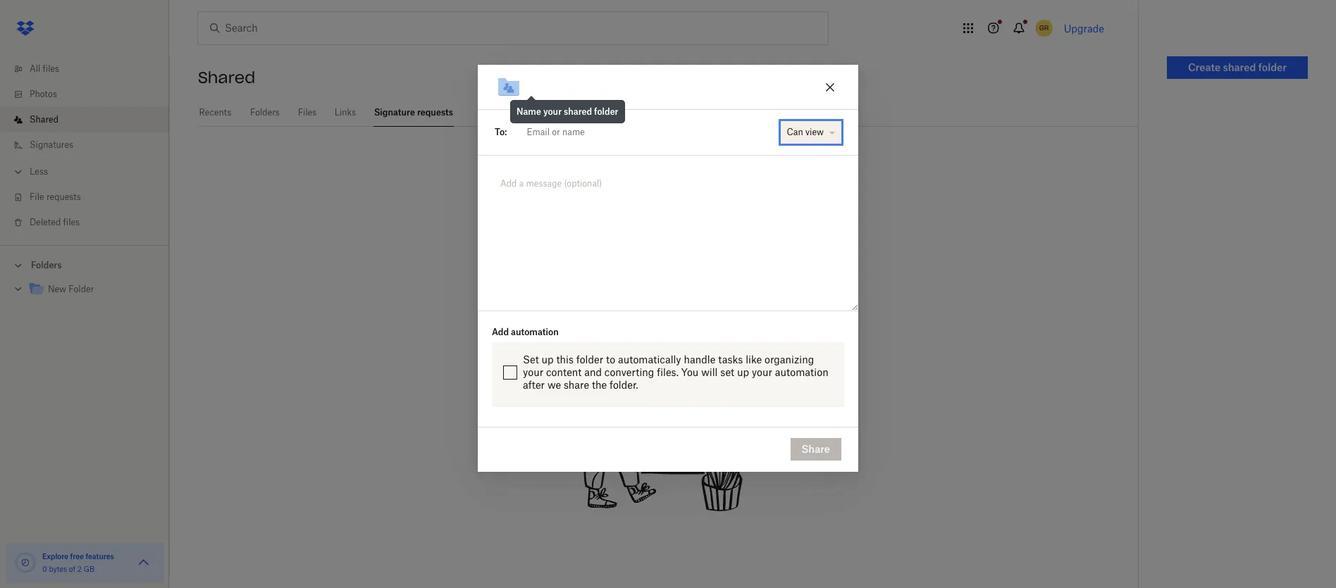 Task type: locate. For each thing, give the bounding box(es) containing it.
set
[[523, 353, 539, 365]]

name your shared folder
[[517, 106, 618, 117]]

new folder
[[48, 284, 94, 295]]

links
[[335, 107, 356, 118]]

create shared folder
[[1188, 61, 1287, 73]]

add
[[492, 327, 509, 337]]

requests
[[417, 107, 453, 118], [632, 180, 704, 200], [46, 192, 81, 202]]

sharing modal dialog
[[478, 64, 858, 585]]

recents link
[[198, 99, 232, 125]]

in
[[709, 180, 723, 200]]

tab list containing recents
[[198, 99, 1138, 127]]

requests left in on the right of the page
[[632, 180, 704, 200]]

requests right file
[[46, 192, 81, 202]]

folder inside set up this folder to automatically handle tasks like organizing your content and converting files. you will set up your automation after we share the folder.
[[576, 353, 603, 365]]

0 vertical spatial folder
[[1259, 61, 1287, 73]]

requests inside "link"
[[417, 107, 453, 118]]

folder up and
[[576, 353, 603, 365]]

all
[[30, 63, 40, 74]]

requests for signature requests
[[417, 107, 453, 118]]

signatures
[[30, 140, 73, 150]]

0 horizontal spatial requests
[[46, 192, 81, 202]]

0 horizontal spatial files
[[43, 63, 59, 74]]

automation down organizing
[[775, 366, 829, 378]]

folder
[[1259, 61, 1287, 73], [594, 106, 618, 117], [576, 353, 603, 365]]

files.
[[657, 366, 679, 378]]

files right all
[[43, 63, 59, 74]]

shared inside 'button'
[[1223, 61, 1256, 73]]

0 horizontal spatial folders
[[31, 260, 62, 271]]

shared down photos
[[30, 114, 59, 125]]

deleted
[[30, 217, 61, 228]]

0 vertical spatial files
[[43, 63, 59, 74]]

0 vertical spatial shared
[[198, 68, 255, 87]]

1 horizontal spatial shared
[[198, 68, 255, 87]]

0 horizontal spatial automation
[[511, 327, 559, 337]]

folders left files
[[250, 107, 280, 118]]

2
[[77, 565, 82, 574]]

signatures link
[[11, 132, 169, 158]]

1 vertical spatial folders
[[31, 260, 62, 271]]

up right "set"
[[737, 366, 749, 378]]

and
[[584, 366, 602, 378]]

can
[[787, 127, 803, 137]]

upgrade link
[[1064, 22, 1104, 34]]

your down 'like'
[[752, 366, 772, 378]]

up
[[542, 353, 554, 365], [737, 366, 749, 378]]

shared right create
[[1223, 61, 1256, 73]]

1 vertical spatial automation
[[775, 366, 829, 378]]

0
[[42, 565, 47, 574]]

automatically
[[618, 353, 681, 365]]

automation
[[511, 327, 559, 337], [775, 366, 829, 378]]

1 vertical spatial shared
[[564, 106, 592, 117]]

requests inside list
[[46, 192, 81, 202]]

upgrade
[[1064, 22, 1104, 34]]

files for deleted files
[[63, 217, 80, 228]]

folder for name your shared folder
[[594, 106, 618, 117]]

organizing
[[765, 353, 814, 365]]

shared
[[198, 68, 255, 87], [30, 114, 59, 125]]

add automation
[[492, 327, 559, 337]]

this
[[556, 353, 574, 365]]

your
[[543, 106, 562, 117], [523, 366, 543, 378], [752, 366, 772, 378]]

0 horizontal spatial shared
[[564, 106, 592, 117]]

0 vertical spatial up
[[542, 353, 554, 365]]

1 vertical spatial up
[[737, 366, 749, 378]]

list containing all files
[[0, 48, 169, 245]]

quota usage element
[[14, 552, 37, 574]]

1 vertical spatial files
[[63, 217, 80, 228]]

0 vertical spatial shared
[[1223, 61, 1256, 73]]

Contact name field
[[521, 121, 774, 143]]

1 horizontal spatial files
[[63, 217, 80, 228]]

requests for file requests
[[46, 192, 81, 202]]

less image
[[11, 165, 25, 179]]

0 vertical spatial folders
[[250, 107, 280, 118]]

2 vertical spatial folder
[[576, 353, 603, 365]]

0 horizontal spatial up
[[542, 353, 554, 365]]

files right deleted
[[63, 217, 80, 228]]

create
[[1188, 61, 1221, 73]]

no
[[525, 180, 547, 200]]

requests right signature at the left of the page
[[417, 107, 453, 118]]

1 horizontal spatial automation
[[775, 366, 829, 378]]

file
[[30, 192, 44, 202]]

0 horizontal spatial shared
[[30, 114, 59, 125]]

folder up contact name field at the top
[[594, 106, 618, 117]]

explore free features 0 bytes of 2 gb
[[42, 553, 114, 574]]

tasks
[[718, 353, 743, 365]]

will
[[701, 366, 718, 378]]

folder
[[69, 284, 94, 295]]

folders
[[250, 107, 280, 118], [31, 260, 62, 271]]

can view button
[[781, 121, 841, 143]]

shared
[[1223, 61, 1256, 73], [564, 106, 592, 117]]

Add a message (optional) text field
[[495, 172, 841, 205]]

shared up the recents link
[[198, 68, 255, 87]]

new folder link
[[28, 280, 158, 300]]

1 horizontal spatial up
[[737, 366, 749, 378]]

1 horizontal spatial requests
[[417, 107, 453, 118]]

up right 'set'
[[542, 353, 554, 365]]

1 vertical spatial folder
[[594, 106, 618, 117]]

tab list
[[198, 99, 1138, 127]]

files
[[43, 63, 59, 74], [63, 217, 80, 228]]

automation up 'set'
[[511, 327, 559, 337]]

list
[[0, 48, 169, 245]]

files
[[298, 107, 317, 118]]

signature
[[374, 107, 415, 118]]

folders inside button
[[31, 260, 62, 271]]

shared right name
[[564, 106, 592, 117]]

folders up new
[[31, 260, 62, 271]]

None field
[[507, 118, 777, 146]]

file requests link
[[11, 185, 169, 210]]

1 vertical spatial shared
[[30, 114, 59, 125]]

folder for set up this folder to automatically handle tasks like organizing your content and converting files. you will set up your automation after we share the folder.
[[576, 353, 603, 365]]

1 horizontal spatial shared
[[1223, 61, 1256, 73]]

folder right create
[[1259, 61, 1287, 73]]

gb
[[84, 565, 95, 574]]

folders link
[[249, 99, 281, 125]]

progress
[[728, 180, 800, 200]]



Task type: vqa. For each thing, say whether or not it's contained in the screenshot.
the Quota usage icon
no



Task type: describe. For each thing, give the bounding box(es) containing it.
photos
[[30, 89, 57, 99]]

of
[[69, 565, 75, 574]]

create shared folder button
[[1167, 56, 1308, 79]]

files for all files
[[43, 63, 59, 74]]

automation inside set up this folder to automatically handle tasks like organizing your content and converting files. you will set up your automation after we share the folder.
[[775, 366, 829, 378]]

0 vertical spatial automation
[[511, 327, 559, 337]]

share button
[[790, 438, 841, 461]]

signature
[[552, 180, 627, 200]]

to
[[606, 353, 615, 365]]

1 horizontal spatial folders
[[250, 107, 280, 118]]

view
[[805, 127, 824, 137]]

files link
[[297, 99, 317, 125]]

dropbox image
[[11, 14, 39, 42]]

shared list item
[[0, 107, 169, 132]]

the
[[592, 379, 607, 391]]

recents
[[199, 107, 231, 118]]

explore
[[42, 553, 68, 561]]

folder.
[[610, 379, 638, 391]]

free
[[70, 553, 84, 561]]

bytes
[[49, 565, 67, 574]]

name
[[517, 106, 541, 117]]

shared inside list item
[[30, 114, 59, 125]]

after
[[523, 379, 545, 391]]

folders button
[[0, 254, 169, 276]]

file requests
[[30, 192, 81, 202]]

can view
[[787, 127, 824, 137]]

like
[[746, 353, 762, 365]]

handle
[[684, 353, 716, 365]]

Name your shared folder text field
[[539, 79, 811, 95]]

shared link
[[11, 107, 169, 132]]

set
[[720, 366, 734, 378]]

deleted files link
[[11, 210, 169, 235]]

converting
[[605, 366, 654, 378]]

photos link
[[11, 82, 169, 107]]

illustration of an empty shelf image
[[557, 303, 768, 514]]

shared inside sharing modal dialog
[[564, 106, 592, 117]]

your up after
[[523, 366, 543, 378]]

all files
[[30, 63, 59, 74]]

signature requests
[[374, 107, 453, 118]]

less
[[30, 166, 48, 177]]

set up this folder to automatically handle tasks like organizing your content and converting files. you will set up your automation after we share the folder.
[[523, 353, 829, 391]]

share
[[802, 443, 830, 455]]

all files link
[[11, 56, 169, 82]]

share
[[564, 379, 589, 391]]

content
[[546, 366, 582, 378]]

new
[[48, 284, 66, 295]]

links link
[[334, 99, 357, 125]]

your right name
[[543, 106, 562, 117]]

deleted files
[[30, 217, 80, 228]]

no signature requests in progress
[[525, 180, 800, 200]]

signature requests link
[[374, 99, 454, 125]]

you
[[681, 366, 699, 378]]

folder inside create shared folder 'button'
[[1259, 61, 1287, 73]]

2 horizontal spatial requests
[[632, 180, 704, 200]]

we
[[547, 379, 561, 391]]

to:
[[495, 127, 507, 137]]

features
[[86, 553, 114, 561]]



